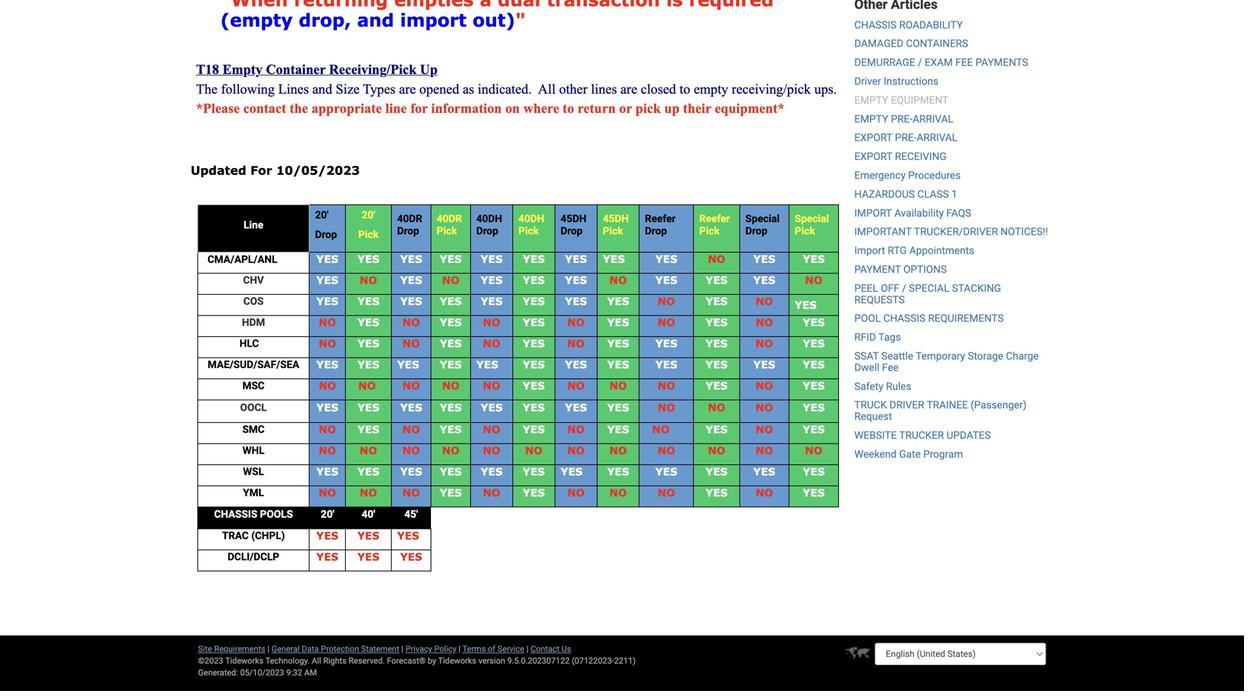 Task type: describe. For each thing, give the bounding box(es) containing it.
gate
[[900, 448, 921, 460]]

empty
[[223, 62, 263, 77]]

demurrage
[[855, 56, 916, 69]]

ssat seattle temporary storage charge dwell fee link
[[855, 350, 1039, 374]]

"
[[515, 9, 526, 30]]

pick for 45dh pick
[[603, 225, 623, 237]]

40'
[[362, 508, 375, 521]]

hlc
[[203, 338, 259, 350]]

20' for 20' drop
[[315, 209, 329, 221]]

05/10/2023
[[240, 668, 284, 678]]

drop for 45dh drop
[[561, 225, 583, 237]]

hdm
[[242, 316, 265, 329]]

up
[[420, 62, 438, 77]]

seattle
[[882, 350, 914, 362]]

special pick
[[795, 213, 829, 237]]

emergency procedures link
[[855, 169, 961, 181]]

updated
[[191, 163, 246, 178]]

roadability
[[900, 19, 963, 31]]

rtg
[[888, 245, 907, 257]]

tags
[[879, 331, 901, 343]]

pick for 40dh pick
[[519, 225, 539, 237]]

chassis pools
[[214, 508, 293, 521]]

cos
[[243, 295, 264, 308]]

empty pre-arrival link
[[855, 113, 954, 125]]

line
[[386, 101, 407, 116]]

terms of service link
[[463, 644, 525, 654]]

privacy policy link
[[406, 644, 457, 654]]

1 are from the left
[[399, 81, 416, 97]]

storage
[[968, 350, 1004, 362]]

2 empty from the top
[[855, 113, 889, 125]]

trac
[[222, 530, 249, 542]]

truck
[[855, 399, 887, 411]]

drop for reefer drop
[[645, 225, 667, 237]]

pick for reefer pick
[[699, 225, 720, 237]]

payment
[[855, 263, 901, 276]]

oocl
[[240, 402, 267, 414]]

other
[[559, 81, 588, 97]]

1
[[952, 188, 958, 200]]

reefer for pick
[[699, 213, 730, 225]]

driver
[[855, 75, 882, 87]]

pick for 20' pick
[[358, 229, 379, 241]]

special drop
[[746, 213, 780, 237]]

class
[[918, 188, 949, 200]]

t18
[[196, 62, 219, 77]]

out)
[[473, 9, 515, 30]]

1 horizontal spatial /
[[918, 56, 922, 69]]

pick for 40dr pick
[[437, 225, 457, 237]]

reefer drop
[[645, 213, 681, 237]]

all inside the site requirements | general data protection statement | privacy policy | terms of service | contact us ©2023 tideworks technology. all rights reserved. forecast® by tideworks version 9.5.0.202307122 (07122023-2211) generated: 05/10/2023 9:32 am
[[312, 656, 321, 666]]

terms
[[463, 644, 486, 654]]

40dr for pick
[[437, 213, 462, 225]]

general data protection statement link
[[272, 644, 399, 654]]

receiving
[[895, 150, 947, 163]]

their
[[683, 101, 712, 116]]

updates
[[947, 429, 991, 441]]

instructions
[[884, 75, 939, 87]]

1 empty from the top
[[855, 94, 889, 106]]

safety rules link
[[855, 380, 912, 392]]

generated:
[[198, 668, 238, 678]]

receiving/pick
[[329, 62, 417, 77]]

opened
[[419, 81, 459, 97]]

containers
[[906, 38, 969, 50]]

drop for special drop
[[746, 225, 768, 237]]

dwell
[[855, 361, 880, 374]]

rights
[[323, 656, 347, 666]]

exam
[[925, 56, 953, 69]]

wsl
[[243, 466, 264, 478]]

request
[[855, 410, 892, 423]]

import availability faqs link
[[855, 207, 972, 219]]

protection
[[321, 644, 359, 654]]

the
[[196, 81, 218, 97]]

damaged containers link
[[855, 38, 969, 50]]

pool chassis requirements link
[[855, 312, 1004, 325]]

drop,
[[299, 9, 351, 30]]

hazardous class 1 link
[[855, 188, 958, 200]]

of
[[488, 644, 496, 654]]

40dr drop
[[397, 213, 423, 237]]

up
[[664, 101, 680, 116]]

2 are from the left
[[621, 81, 638, 97]]

20' for 20'
[[321, 508, 334, 521]]

9:32
[[286, 668, 302, 678]]

cma/apl/anl yes
[[208, 253, 300, 266]]

40dr pick
[[437, 213, 462, 237]]

(07122023-
[[572, 656, 614, 666]]

*please
[[196, 101, 240, 116]]

2 | from the left
[[402, 644, 404, 654]]

import
[[855, 245, 886, 257]]

lines
[[591, 81, 617, 97]]

45dh for pick
[[603, 213, 629, 225]]

45'
[[405, 508, 418, 521]]

drop for 40dr drop
[[397, 225, 419, 237]]

contact
[[531, 644, 560, 654]]

size
[[336, 81, 360, 97]]

10/05/2023
[[276, 163, 360, 178]]

and inside the following lines and size types are opened as indicated.  all other lines are closed to empty receiving/pick ups. *please contact the appropriate line for information on where to return or pick up their equipment*
[[312, 81, 332, 97]]

pools
[[260, 508, 293, 521]]

updated for 10/05/2023
[[191, 163, 360, 178]]

site
[[198, 644, 212, 654]]



Task type: vqa. For each thing, say whether or not it's contained in the screenshot.


Task type: locate. For each thing, give the bounding box(es) containing it.
1 horizontal spatial reefer
[[699, 213, 730, 225]]

0 horizontal spatial reefer
[[645, 213, 676, 225]]

1 horizontal spatial to
[[680, 81, 691, 97]]

version
[[479, 656, 505, 666]]

drop right 20' pick
[[397, 225, 419, 237]]

1 45dh from the left
[[561, 213, 587, 225]]

pre- down empty pre-arrival "link"
[[895, 132, 917, 144]]

pre- up export pre-arrival link
[[891, 113, 913, 125]]

reserved.
[[349, 656, 385, 666]]

drop left 20' pick
[[315, 229, 337, 241]]

1 horizontal spatial special
[[795, 213, 829, 225]]

chassis roadability link
[[855, 19, 963, 31]]

data
[[302, 644, 319, 654]]

emergency
[[855, 169, 906, 181]]

yml
[[243, 487, 264, 499]]

pool
[[855, 312, 881, 325]]

notices!!
[[1001, 226, 1048, 238]]

0 vertical spatial to
[[680, 81, 691, 97]]

following
[[221, 81, 275, 97]]

pick inside the 40dh pick
[[519, 225, 539, 237]]

9.5.0.202307122
[[507, 656, 570, 666]]

1 horizontal spatial 40dr
[[437, 213, 462, 225]]

0 vertical spatial all
[[539, 81, 556, 97]]

1 vertical spatial all
[[312, 656, 321, 666]]

special for drop
[[746, 213, 780, 225]]

0 horizontal spatial to
[[563, 101, 574, 116]]

0 vertical spatial arrival
[[913, 113, 954, 125]]

| left "general"
[[267, 644, 270, 654]]

rules
[[886, 380, 912, 392]]

chv
[[243, 274, 264, 286]]

pick right reefer drop
[[699, 225, 720, 237]]

1 vertical spatial pre-
[[895, 132, 917, 144]]

pick inside '45dh pick'
[[603, 225, 623, 237]]

technology.
[[266, 656, 310, 666]]

0 horizontal spatial all
[[312, 656, 321, 666]]

0 vertical spatial and
[[357, 9, 394, 30]]

are up or on the top
[[621, 81, 638, 97]]

45dh right '45dh drop'
[[603, 213, 629, 225]]

weekend
[[855, 448, 897, 460]]

|
[[267, 644, 270, 654], [402, 644, 404, 654], [459, 644, 461, 654], [527, 644, 529, 654]]

40dh for drop
[[476, 213, 502, 225]]

are up line
[[399, 81, 416, 97]]

(chpl)
[[251, 530, 285, 542]]

1 40dr from the left
[[397, 213, 423, 225]]

0 horizontal spatial 40dh
[[476, 213, 502, 225]]

and up "receiving/pick" in the top of the page
[[357, 9, 394, 30]]

1 vertical spatial empty
[[855, 113, 889, 125]]

4 | from the left
[[527, 644, 529, 654]]

to up their
[[680, 81, 691, 97]]

msc
[[242, 380, 265, 392]]

1 horizontal spatial and
[[357, 9, 394, 30]]

1 horizontal spatial all
[[539, 81, 556, 97]]

pick right special drop
[[795, 225, 815, 237]]

policy
[[434, 644, 457, 654]]

chassis up the damaged
[[855, 19, 897, 31]]

rfid tags link
[[855, 331, 901, 343]]

| up forecast®
[[402, 644, 404, 654]]

smc
[[242, 423, 265, 436]]

0 horizontal spatial are
[[399, 81, 416, 97]]

requests
[[855, 294, 905, 306]]

drop right '40dr pick'
[[476, 225, 498, 237]]

pick right '45dh drop'
[[603, 225, 623, 237]]

special
[[909, 282, 950, 294]]

chassis for chassis pools
[[214, 508, 257, 521]]

40dr
[[397, 213, 423, 225], [437, 213, 462, 225]]

20' for 20' pick
[[362, 209, 375, 221]]

trac (chpl)
[[222, 530, 285, 542]]

drop right reefer pick
[[746, 225, 768, 237]]

for
[[250, 163, 272, 178]]

service
[[498, 644, 525, 654]]

1 vertical spatial chassis
[[884, 312, 926, 325]]

1 vertical spatial export
[[855, 150, 893, 163]]

45dh left '45dh pick'
[[561, 213, 587, 225]]

all up am
[[312, 656, 321, 666]]

1 horizontal spatial are
[[621, 81, 638, 97]]

1 export from the top
[[855, 132, 893, 144]]

reefer right '45dh pick'
[[645, 213, 676, 225]]

1 reefer from the left
[[645, 213, 676, 225]]

drop inside the 40dh drop
[[476, 225, 498, 237]]

20' drop
[[315, 209, 337, 241]]

closed
[[641, 81, 676, 97]]

appropriate
[[312, 101, 382, 116]]

2 vertical spatial chassis
[[214, 508, 257, 521]]

forecast®
[[387, 656, 426, 666]]

all up where
[[539, 81, 556, 97]]

drop inside 40dr drop
[[397, 225, 419, 237]]

40dr for drop
[[397, 213, 423, 225]]

reefer inside reefer drop
[[645, 213, 676, 225]]

40dh for pick
[[519, 213, 545, 225]]

3 | from the left
[[459, 644, 461, 654]]

| up tideworks
[[459, 644, 461, 654]]

general
[[272, 644, 300, 654]]

all inside the following lines and size types are opened as indicated.  all other lines are closed to empty receiving/pick ups. *please contact the appropriate line for information on where to return or pick up their equipment*
[[539, 81, 556, 97]]

information
[[431, 101, 502, 116]]

20' pick
[[358, 209, 379, 241]]

pick for special pick
[[795, 225, 815, 237]]

or
[[619, 101, 632, 116]]

yes inside cma/apl/anl yes
[[277, 253, 300, 265]]

2 special from the left
[[795, 213, 829, 225]]

return
[[578, 101, 616, 116]]

options
[[904, 263, 947, 276]]

1 special from the left
[[746, 213, 780, 225]]

0 vertical spatial chassis
[[855, 19, 897, 31]]

40dr right 40dr drop
[[437, 213, 462, 225]]

to
[[680, 81, 691, 97], [563, 101, 574, 116]]

website
[[855, 429, 897, 441]]

2 export from the top
[[855, 150, 893, 163]]

and down t18 empty container receiving/pick up
[[312, 81, 332, 97]]

©2023 tideworks
[[198, 656, 264, 666]]

fee
[[882, 361, 899, 374]]

on
[[505, 101, 520, 116]]

chassis for chassis roadability damaged containers demurrage / exam fee payments driver instructions empty equipment empty pre-arrival export pre-arrival export receiving emergency procedures hazardous class 1 import availability faqs important trucker/driver notices!! import rtg appointments payment options peel off / special stacking requests pool chassis requirements rfid tags ssat seattle temporary storage charge dwell fee safety rules truck driver trainee (passenger) request website trucker updates weekend gate program
[[855, 19, 897, 31]]

/ right off
[[902, 282, 907, 294]]

ups.
[[815, 81, 837, 97]]

pick inside '40dr pick'
[[437, 225, 457, 237]]

20' inside 20' drop
[[315, 209, 329, 221]]

by
[[428, 656, 436, 666]]

20' inside 20' pick
[[362, 209, 375, 221]]

drop right the 40dh pick
[[561, 225, 583, 237]]

the
[[290, 101, 308, 116]]

20' left 40'
[[321, 508, 334, 521]]

1 vertical spatial /
[[902, 282, 907, 294]]

special for pick
[[795, 213, 829, 225]]

drop inside reefer drop
[[645, 225, 667, 237]]

receiving/pick
[[732, 81, 811, 97]]

hazardous
[[855, 188, 915, 200]]

drop inside '45dh drop'
[[561, 225, 583, 237]]

40dh right '40dr pick'
[[476, 213, 502, 225]]

reefer left special drop
[[699, 213, 730, 225]]

0 vertical spatial /
[[918, 56, 922, 69]]

0 horizontal spatial 40dr
[[397, 213, 423, 225]]

reefer for drop
[[645, 213, 676, 225]]

drop inside special drop
[[746, 225, 768, 237]]

40dh left '45dh drop'
[[519, 213, 545, 225]]

special
[[746, 213, 780, 225], [795, 213, 829, 225]]

as
[[463, 81, 474, 97]]

45dh drop
[[561, 213, 587, 237]]

2211)
[[614, 656, 636, 666]]

export up export receiving 'link'
[[855, 132, 893, 144]]

1 vertical spatial and
[[312, 81, 332, 97]]

0 horizontal spatial and
[[312, 81, 332, 97]]

1 horizontal spatial 40dh
[[519, 213, 545, 225]]

drop
[[397, 225, 419, 237], [476, 225, 498, 237], [561, 225, 583, 237], [645, 225, 667, 237], [746, 225, 768, 237], [315, 229, 337, 241]]

charge
[[1006, 350, 1039, 362]]

chassis up trac
[[214, 508, 257, 521]]

pick right 40dr drop
[[437, 225, 457, 237]]

chassis up tags on the right of the page
[[884, 312, 926, 325]]

1 40dh from the left
[[476, 213, 502, 225]]

cma/apl/anl
[[208, 253, 277, 266]]

45dh for drop
[[561, 213, 587, 225]]

pick inside reefer pick
[[699, 225, 720, 237]]

1 vertical spatial arrival
[[917, 132, 958, 144]]

payments
[[976, 56, 1029, 69]]

are
[[399, 81, 416, 97], [621, 81, 638, 97]]

20' left 40dr drop
[[362, 209, 375, 221]]

drop right '45dh pick'
[[645, 225, 667, 237]]

for
[[411, 101, 428, 116]]

0 horizontal spatial /
[[902, 282, 907, 294]]

ssat
[[855, 350, 879, 362]]

appointments
[[910, 245, 975, 257]]

and
[[357, 9, 394, 30], [312, 81, 332, 97]]

2 40dh from the left
[[519, 213, 545, 225]]

2 40dr from the left
[[437, 213, 462, 225]]

1 vertical spatial to
[[563, 101, 574, 116]]

faqs
[[947, 207, 972, 219]]

peel off / special stacking requests link
[[855, 282, 1002, 306]]

arrival up "receiving"
[[917, 132, 958, 144]]

pick right the 40dh drop
[[519, 225, 539, 237]]

drop for 20' drop
[[315, 229, 337, 241]]

2 45dh from the left
[[603, 213, 629, 225]]

damaged
[[855, 38, 904, 50]]

| up 9.5.0.202307122
[[527, 644, 529, 654]]

40dr left '40dr pick'
[[397, 213, 423, 225]]

off
[[881, 282, 900, 294]]

arrival down 'equipment' on the right
[[913, 113, 954, 125]]

special right special drop
[[795, 213, 829, 225]]

1 horizontal spatial 45dh
[[603, 213, 629, 225]]

0 horizontal spatial 45dh
[[561, 213, 587, 225]]

pick inside special pick
[[795, 225, 815, 237]]

0 vertical spatial export
[[855, 132, 893, 144]]

40dh pick
[[519, 213, 545, 237]]

export up emergency at the top right of the page
[[855, 150, 893, 163]]

20' down 10/05/2023
[[315, 209, 329, 221]]

pick left 40dr drop
[[358, 229, 379, 241]]

0 vertical spatial pre-
[[891, 113, 913, 125]]

the following lines and size types are opened as indicated.  all other lines are closed to empty receiving/pick ups. *please contact the appropriate line for information on where to return or pick up their equipment*
[[196, 81, 837, 116]]

0 horizontal spatial special
[[746, 213, 780, 225]]

drop for 40dh drop
[[476, 225, 498, 237]]

/ left exam
[[918, 56, 922, 69]]

2 reefer from the left
[[699, 213, 730, 225]]

weekend gate program link
[[855, 448, 963, 460]]

to down "other"
[[563, 101, 574, 116]]

export pre-arrival link
[[855, 132, 958, 144]]

0 vertical spatial empty
[[855, 94, 889, 106]]

stacking
[[952, 282, 1002, 294]]

1 | from the left
[[267, 644, 270, 654]]

special right reefer pick
[[746, 213, 780, 225]]

trainee
[[927, 399, 968, 411]]

t18 empty container receiving/pick up
[[196, 62, 438, 77]]



